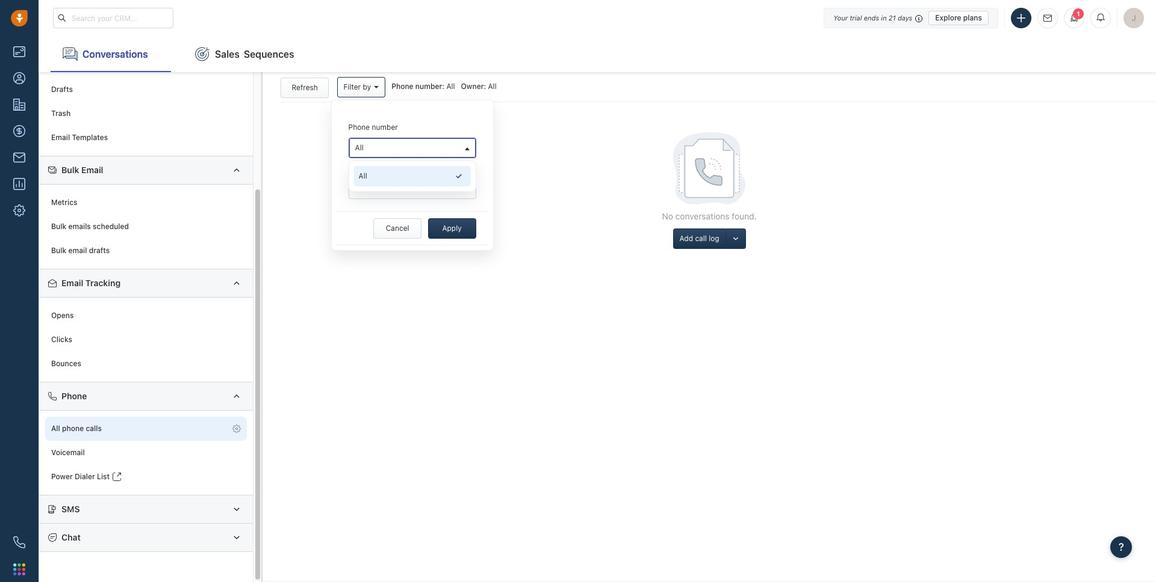Task type: locate. For each thing, give the bounding box(es) containing it.
filter
[[344, 83, 361, 92]]

0 vertical spatial email
[[51, 133, 70, 142]]

no conversations found.
[[662, 211, 757, 222]]

bulk
[[61, 165, 79, 175], [51, 222, 66, 232], [51, 247, 66, 256]]

bounces
[[51, 360, 81, 369]]

conversations
[[83, 49, 148, 59]]

sales sequences link
[[183, 36, 306, 72]]

email for tracking
[[61, 278, 83, 288]]

:
[[442, 82, 445, 91], [484, 82, 486, 91]]

phone right by
[[392, 82, 414, 91]]

filter by button
[[337, 77, 386, 98]]

calls
[[86, 425, 102, 434]]

apply button
[[428, 219, 476, 239]]

phone element
[[7, 531, 31, 555]]

apply
[[442, 224, 462, 233]]

bulk email drafts
[[51, 247, 110, 256]]

phone up phone at the left bottom
[[61, 391, 87, 402]]

drafts
[[51, 85, 73, 94]]

email down templates
[[81, 165, 103, 175]]

add call log
[[680, 234, 719, 243]]

email
[[51, 133, 70, 142], [81, 165, 103, 175], [61, 278, 83, 288]]

1 vertical spatial email
[[81, 165, 103, 175]]

tab list containing conversations
[[39, 36, 1156, 72]]

sales
[[215, 49, 240, 59]]

sequences
[[244, 49, 294, 59]]

by
[[363, 83, 371, 92]]

1 horizontal spatial owner
[[461, 82, 484, 91]]

0 horizontal spatial number
[[372, 123, 398, 132]]

number
[[415, 82, 442, 91], [372, 123, 398, 132]]

tab list
[[39, 36, 1156, 72]]

conversations link
[[51, 36, 171, 72]]

1 : from the left
[[442, 82, 445, 91]]

found.
[[732, 211, 757, 222]]

bulk up "metrics"
[[61, 165, 79, 175]]

bulk emails scheduled link
[[45, 215, 247, 239]]

1 vertical spatial owner
[[348, 164, 371, 173]]

phone down "filter by" dropdown button
[[348, 123, 370, 132]]

0 vertical spatial owner
[[461, 82, 484, 91]]

1 vertical spatial phone
[[348, 123, 370, 132]]

bulk left email
[[51, 247, 66, 256]]

sales sequences
[[215, 49, 294, 59]]

power dialer list link
[[45, 466, 247, 490]]

1 vertical spatial bulk
[[51, 222, 66, 232]]

all phone calls link
[[45, 417, 247, 441]]

email down "trash"
[[51, 133, 70, 142]]

in
[[881, 14, 887, 21]]

0 horizontal spatial phone
[[61, 391, 87, 402]]

refresh
[[292, 83, 318, 92]]

1 vertical spatial number
[[372, 123, 398, 132]]

no
[[662, 211, 673, 222]]

1 horizontal spatial phone
[[348, 123, 370, 132]]

explore plans
[[935, 13, 982, 22]]

phone number : all owner : all
[[392, 82, 497, 91]]

clicks link
[[45, 328, 247, 352]]

2 vertical spatial phone
[[61, 391, 87, 402]]

all inside dropdown button
[[355, 144, 364, 153]]

bulk email
[[61, 165, 103, 175]]

2 vertical spatial bulk
[[51, 247, 66, 256]]

chat
[[61, 533, 81, 543]]

number for phone number
[[372, 123, 398, 132]]

0 horizontal spatial owner
[[348, 164, 371, 173]]

1 horizontal spatial :
[[484, 82, 486, 91]]

all
[[447, 82, 455, 91], [488, 82, 497, 91], [355, 144, 364, 153], [359, 172, 367, 181], [355, 184, 364, 193], [51, 425, 60, 434]]

plans
[[964, 13, 982, 22]]

voicemail link
[[45, 441, 247, 466]]

1 horizontal spatial number
[[415, 82, 442, 91]]

email for templates
[[51, 133, 70, 142]]

add
[[680, 234, 693, 243]]

2 horizontal spatial phone
[[392, 82, 414, 91]]

call
[[695, 234, 707, 243]]

all inside button
[[355, 184, 364, 193]]

freshworks switcher image
[[13, 564, 25, 576]]

tracking
[[85, 278, 121, 288]]

owner
[[461, 82, 484, 91], [348, 164, 371, 173]]

number for phone number : all owner : all
[[415, 82, 442, 91]]

0 vertical spatial phone
[[392, 82, 414, 91]]

1 link
[[1064, 8, 1085, 28]]

phone
[[392, 82, 414, 91], [348, 123, 370, 132], [61, 391, 87, 402]]

0 vertical spatial bulk
[[61, 165, 79, 175]]

opens
[[51, 312, 74, 321]]

add call log button
[[673, 229, 726, 249]]

2 vertical spatial email
[[61, 278, 83, 288]]

email left tracking
[[61, 278, 83, 288]]

0 vertical spatial number
[[415, 82, 442, 91]]

opens link
[[45, 304, 247, 328]]

0 horizontal spatial :
[[442, 82, 445, 91]]

sms
[[61, 505, 80, 515]]

your
[[834, 14, 848, 21]]

bulk left emails
[[51, 222, 66, 232]]

email inside email templates link
[[51, 133, 70, 142]]



Task type: describe. For each thing, give the bounding box(es) containing it.
all list box
[[354, 166, 471, 187]]

refresh button
[[281, 78, 329, 98]]

metrics
[[51, 198, 77, 207]]

bulk for bulk email
[[61, 165, 79, 175]]

bulk for bulk email drafts
[[51, 247, 66, 256]]

all phone calls
[[51, 425, 102, 434]]

metrics link
[[45, 191, 247, 215]]

trial
[[850, 14, 862, 21]]

email templates link
[[45, 126, 247, 150]]

bulk emails scheduled
[[51, 222, 129, 232]]

voicemail
[[51, 449, 85, 458]]

emails
[[68, 222, 91, 232]]

clicks
[[51, 336, 72, 345]]

conversations
[[676, 211, 730, 222]]

all button
[[348, 138, 476, 159]]

1
[[1077, 10, 1081, 17]]

bulk for bulk emails scheduled
[[51, 222, 66, 232]]

email tracking
[[61, 278, 121, 288]]

phone for phone number : all owner : all
[[392, 82, 414, 91]]

phone for phone number
[[348, 123, 370, 132]]

bulk email drafts link
[[45, 239, 247, 263]]

phone for phone
[[61, 391, 87, 402]]

cancel button
[[374, 219, 422, 239]]

filter by
[[344, 83, 371, 92]]

explore plans link
[[929, 11, 989, 25]]

all inside option
[[359, 172, 367, 181]]

drafts
[[89, 247, 110, 256]]

templates
[[72, 133, 108, 142]]

trash link
[[45, 102, 247, 126]]

bounces link
[[45, 352, 247, 376]]

trash
[[51, 109, 71, 118]]

phone number
[[348, 123, 398, 132]]

dialer
[[75, 473, 95, 482]]

list
[[97, 473, 110, 482]]

phone
[[62, 425, 84, 434]]

log
[[709, 234, 719, 243]]

21
[[889, 14, 896, 21]]

days
[[898, 14, 913, 21]]

2 : from the left
[[484, 82, 486, 91]]

drafts link
[[45, 78, 247, 102]]

power dialer list
[[51, 473, 110, 482]]

all option
[[354, 166, 471, 187]]

all button
[[348, 179, 476, 200]]

scheduled
[[93, 222, 129, 232]]

ends
[[864, 14, 879, 21]]

email
[[68, 247, 87, 256]]

phone image
[[13, 537, 25, 549]]

email templates
[[51, 133, 108, 142]]

cancel
[[386, 224, 409, 233]]

power
[[51, 473, 73, 482]]

your trial ends in 21 days
[[834, 14, 913, 21]]

Search your CRM... text field
[[53, 8, 173, 28]]

explore
[[935, 13, 962, 22]]



Task type: vqa. For each thing, say whether or not it's contained in the screenshot.
number to the left
yes



